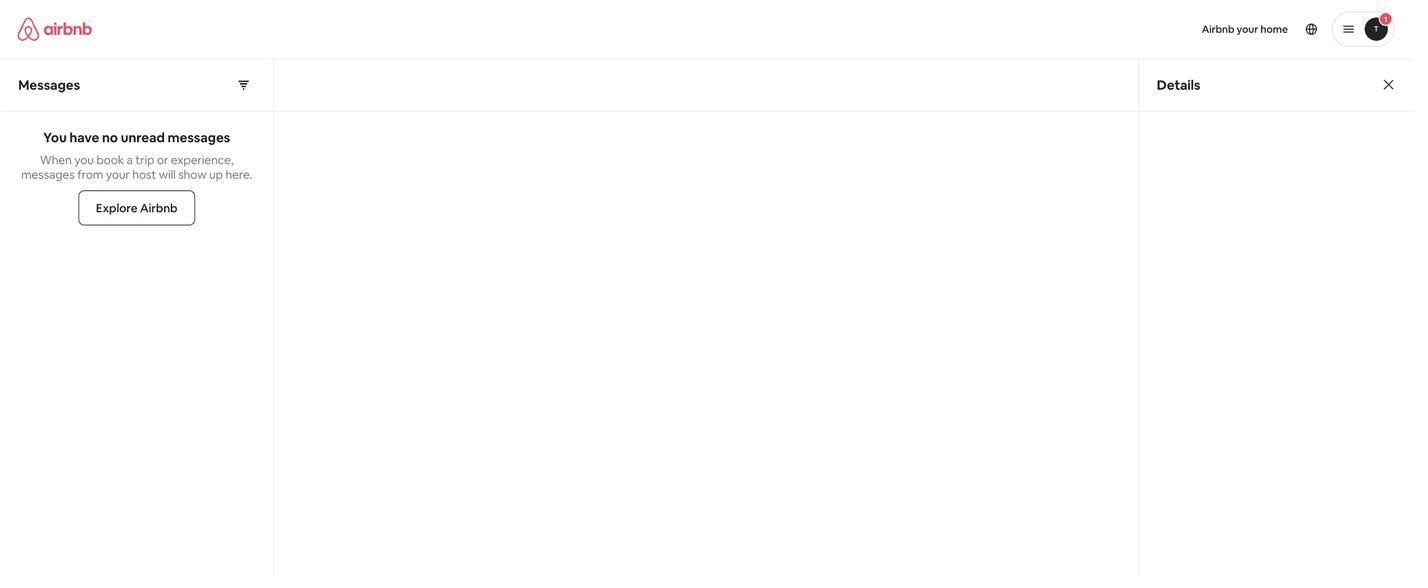 Task type: locate. For each thing, give the bounding box(es) containing it.
your inside profile element
[[1237, 23, 1259, 36]]

1 horizontal spatial your
[[1237, 23, 1259, 36]]

show
[[178, 167, 207, 182]]

0 horizontal spatial airbnb
[[140, 200, 178, 215]]

1 horizontal spatial airbnb
[[1202, 23, 1235, 36]]

no
[[102, 129, 118, 146]]

1 vertical spatial airbnb
[[140, 200, 178, 215]]

your left home
[[1237, 23, 1259, 36]]

airbnb
[[1202, 23, 1235, 36], [140, 200, 178, 215]]

0 horizontal spatial your
[[106, 167, 130, 182]]

0 horizontal spatial messages
[[21, 167, 75, 182]]

messages up experience,
[[168, 129, 230, 146]]

your
[[1237, 23, 1259, 36], [106, 167, 130, 182]]

you
[[43, 129, 67, 146]]

messages down you
[[21, 167, 75, 182]]

your left host
[[106, 167, 130, 182]]

messages
[[168, 129, 230, 146], [21, 167, 75, 182]]

airbnb left home
[[1202, 23, 1235, 36]]

here.
[[226, 167, 253, 182]]

0 vertical spatial messages
[[168, 129, 230, 146]]

1 button
[[1332, 12, 1395, 47]]

0 vertical spatial airbnb
[[1202, 23, 1235, 36]]

airbnb down will
[[140, 200, 178, 215]]

airbnb inside "link"
[[140, 200, 178, 215]]

airbnb inside profile element
[[1202, 23, 1235, 36]]

0 vertical spatial your
[[1237, 23, 1259, 36]]

filter conversations. current filter: all conversations image
[[238, 79, 250, 91]]

up
[[209, 167, 223, 182]]

1 vertical spatial messages
[[21, 167, 75, 182]]

home
[[1261, 23, 1289, 36]]

unread
[[121, 129, 165, 146]]

have
[[70, 129, 99, 146]]

airbnb your home
[[1202, 23, 1289, 36]]

1 vertical spatial your
[[106, 167, 130, 182]]



Task type: describe. For each thing, give the bounding box(es) containing it.
details
[[1157, 76, 1201, 93]]

will
[[159, 167, 176, 182]]

your inside you have no unread messages when you book a trip or experience, messages from your host will show up here.
[[106, 167, 130, 182]]

airbnb your home link
[[1193, 14, 1297, 45]]

or
[[157, 152, 168, 167]]

explore
[[96, 200, 138, 215]]

explore airbnb
[[96, 200, 178, 215]]

book
[[96, 152, 124, 167]]

host
[[132, 167, 156, 182]]

experience,
[[171, 152, 234, 167]]

explore airbnb link
[[79, 190, 195, 225]]

1 horizontal spatial messages
[[168, 129, 230, 146]]

you have no unread messages when you book a trip or experience, messages from your host will show up here.
[[21, 129, 253, 182]]

messages
[[18, 76, 80, 93]]

a
[[127, 152, 133, 167]]

1
[[1385, 14, 1388, 24]]

messaging page main contents element
[[0, 58, 1413, 577]]

from
[[77, 167, 103, 182]]

when
[[40, 152, 72, 167]]

profile element
[[724, 0, 1395, 58]]

trip
[[135, 152, 154, 167]]

you
[[74, 152, 94, 167]]



Task type: vqa. For each thing, say whether or not it's contained in the screenshot.
a
yes



